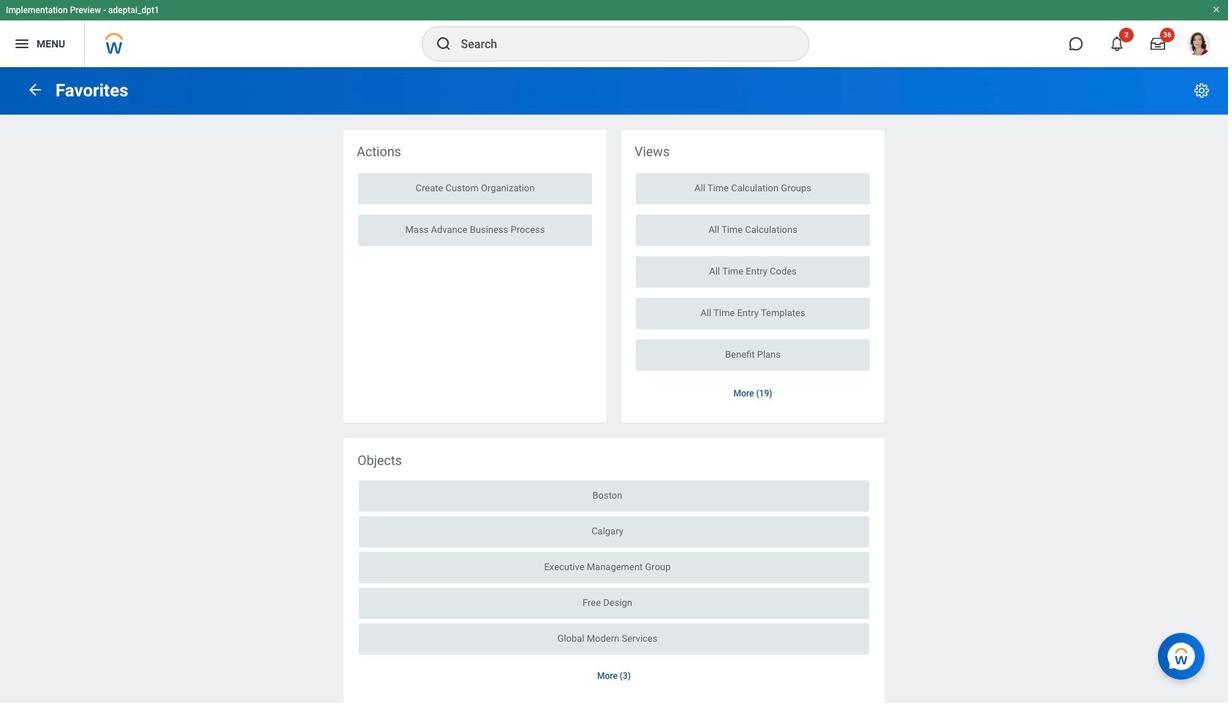 Task type: locate. For each thing, give the bounding box(es) containing it.
main content
[[0, 67, 1228, 704]]

items selected list
[[357, 481, 871, 656]]

configure image
[[1193, 82, 1211, 99]]

banner
[[0, 0, 1228, 67]]

Search Workday  search field
[[461, 28, 778, 60]]

search image
[[435, 35, 452, 53]]

close environment banner image
[[1212, 5, 1221, 14]]



Task type: vqa. For each thing, say whether or not it's contained in the screenshot.
tooltip
no



Task type: describe. For each thing, give the bounding box(es) containing it.
previous page image
[[26, 81, 44, 98]]

justify image
[[13, 35, 31, 53]]

profile logan mcneil image
[[1187, 32, 1211, 59]]

notifications large image
[[1110, 37, 1124, 51]]

inbox large image
[[1151, 37, 1165, 51]]



